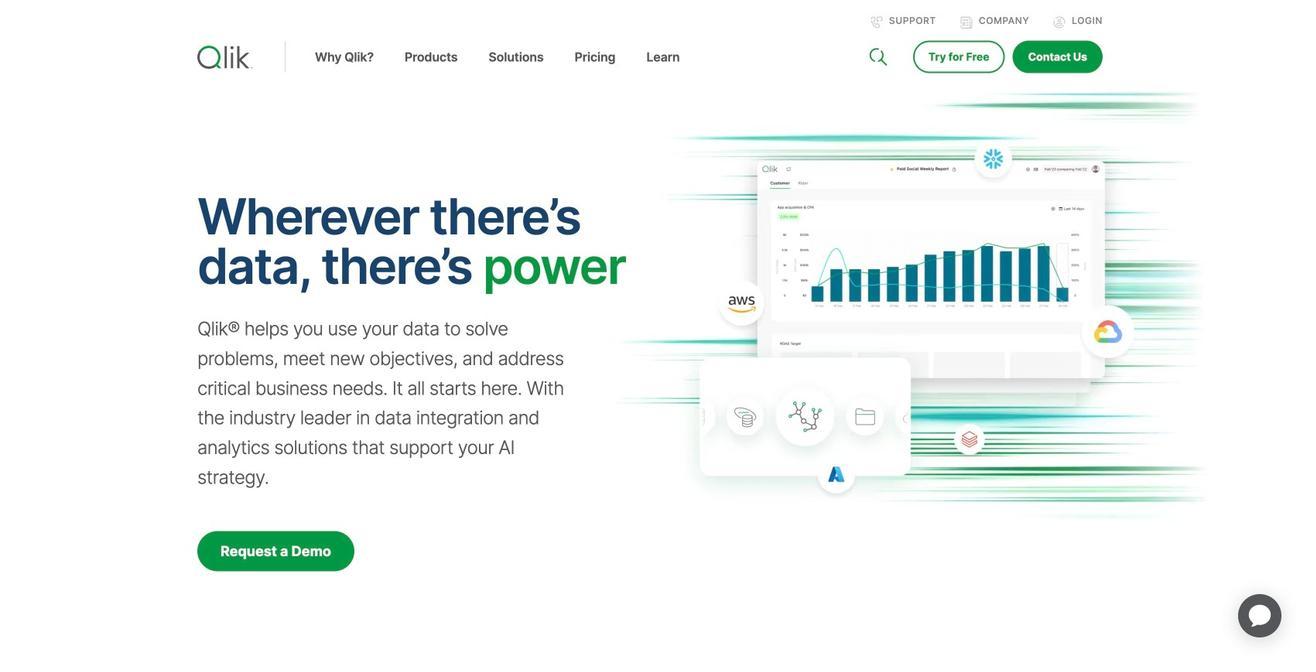 Task type: describe. For each thing, give the bounding box(es) containing it.
support image
[[871, 16, 883, 29]]



Task type: vqa. For each thing, say whether or not it's contained in the screenshot.
the Support Portal Link
no



Task type: locate. For each thing, give the bounding box(es) containing it.
qlik image
[[197, 46, 253, 69]]

login image
[[1054, 16, 1066, 29]]

application
[[1220, 576, 1301, 656]]

company image
[[961, 16, 973, 29]]



